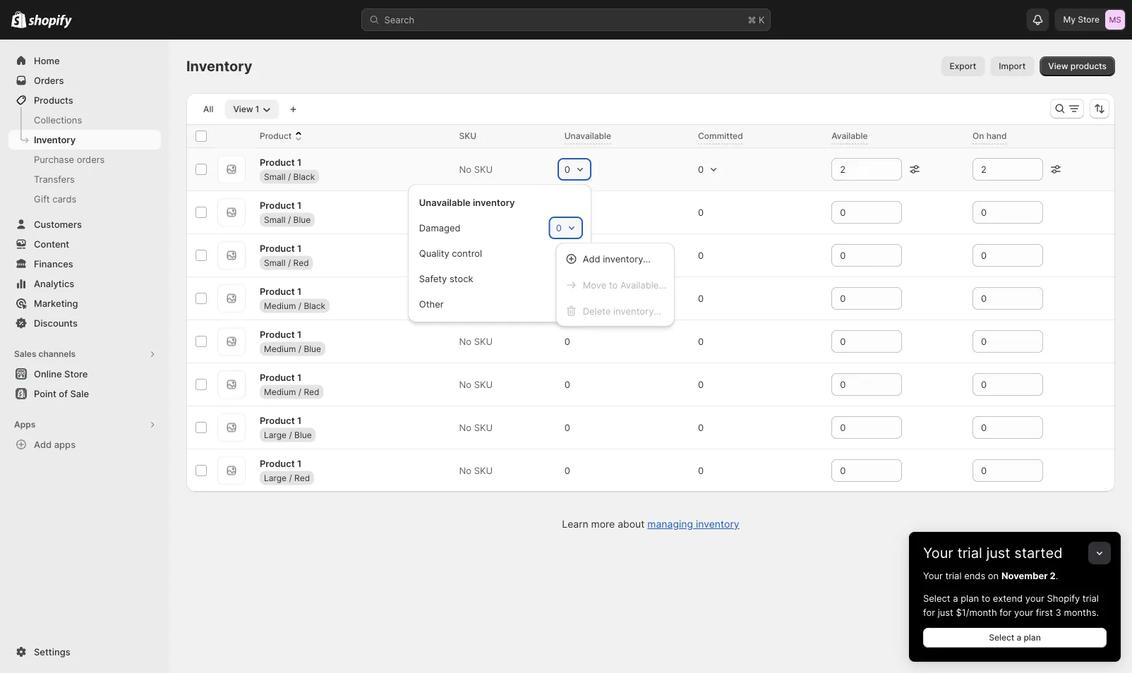 Task type: describe. For each thing, give the bounding box(es) containing it.
your trial just started
[[924, 545, 1063, 562]]

product for product 1 medium / red
[[260, 372, 295, 383]]

other
[[419, 299, 444, 310]]

all
[[203, 104, 214, 114]]

product 1 medium / blue
[[260, 329, 321, 354]]

medium / red link
[[260, 385, 324, 399]]

no sku for product 1 medium / blue
[[459, 336, 493, 347]]

to inside button
[[609, 280, 618, 291]]

safety stock
[[419, 273, 474, 284]]

unavailable for unavailable
[[565, 131, 612, 141]]

safety
[[419, 273, 447, 284]]

medium / blue link
[[260, 342, 326, 356]]

gift
[[34, 194, 50, 204]]

red for product 1 medium / red
[[304, 387, 320, 397]]

inventory... for add inventory...
[[603, 254, 651, 265]]

products
[[1071, 61, 1108, 71]]

stock
[[450, 273, 474, 284]]

purchase orders link
[[8, 150, 161, 170]]

months.
[[1065, 607, 1100, 618]]

medium for product 1 medium / black
[[264, 301, 296, 311]]

product for product 1 large / blue
[[260, 415, 295, 426]]

first
[[1037, 607, 1054, 618]]

transfers link
[[8, 170, 161, 189]]

more
[[592, 519, 615, 531]]

no sku for product 1 large / blue
[[459, 422, 493, 433]]

large / blue link
[[260, 428, 316, 442]]

product 1 small / black
[[260, 157, 315, 182]]

november
[[1002, 571, 1049, 582]]

settings link
[[8, 643, 161, 663]]

orders
[[77, 154, 105, 165]]

product 1 link for product 1 large / blue
[[260, 414, 302, 428]]

/ for product 1 small / blue
[[288, 215, 291, 225]]

discounts link
[[8, 314, 161, 333]]

all link
[[195, 100, 222, 119]]

⌘ k
[[748, 14, 765, 25]]

your trial ends on november 2 .
[[924, 571, 1059, 582]]

product 1 large / red
[[260, 458, 310, 483]]

no sku for product 1 small / red
[[459, 250, 493, 261]]

/ for product 1 small / black
[[288, 171, 291, 182]]

no sku for product 1 large / red
[[459, 465, 493, 476]]

just inside the select a plan to extend your shopify trial for just $1/month for your first 3 months.
[[938, 607, 954, 618]]

products link
[[8, 90, 161, 110]]

your for your trial just started
[[924, 545, 954, 562]]

managing inventory link
[[648, 519, 740, 531]]

sku for product 1 medium / blue
[[474, 336, 493, 347]]

3
[[1056, 607, 1062, 618]]

started
[[1015, 545, 1063, 562]]

trial for just
[[958, 545, 983, 562]]

move to available...
[[583, 280, 667, 291]]

large for product 1 large / red
[[264, 473, 287, 483]]

black for product 1 small / black
[[294, 171, 315, 182]]

add apps
[[34, 439, 76, 450]]

move
[[583, 280, 607, 291]]

gift cards link
[[8, 189, 161, 209]]

small for product 1 small / blue
[[264, 215, 286, 225]]

no for product 1 small / black
[[459, 164, 472, 175]]

learn
[[562, 519, 589, 531]]

delete inventory...
[[583, 306, 662, 317]]

unavailable button
[[565, 129, 626, 143]]

import button
[[991, 57, 1035, 76]]

0 horizontal spatial 0
[[556, 222, 562, 233]]

add apps button
[[8, 435, 161, 455]]

extend
[[994, 593, 1024, 604]]

store
[[1079, 14, 1100, 25]]

transfers
[[34, 174, 75, 185]]

sku inside button
[[459, 131, 477, 141]]

sales channels
[[14, 349, 76, 360]]

sku for product 1 large / red
[[474, 465, 493, 476]]

view
[[1049, 61, 1069, 71]]

my store
[[1064, 14, 1100, 25]]

home
[[34, 55, 60, 66]]

/ for product 1 medium / red
[[299, 387, 302, 397]]

apps button
[[8, 415, 161, 435]]

1 vertical spatial your
[[1015, 607, 1034, 618]]

/ for product 1 large / blue
[[289, 430, 292, 440]]

product 1 small / red
[[260, 243, 309, 268]]

import
[[1000, 61, 1026, 71]]

export
[[950, 61, 977, 71]]

select a plan
[[990, 633, 1042, 643]]

to inside the select a plan to extend your shopify trial for just $1/month for your first 3 months.
[[982, 593, 991, 604]]

product for product 1 medium / black
[[260, 286, 295, 297]]

committed
[[699, 131, 744, 141]]

red for product 1 small / red
[[294, 258, 309, 268]]

trial for ends
[[946, 571, 962, 582]]

blue for product 1 medium / blue
[[304, 344, 321, 354]]

sku for product 1 medium / red
[[474, 379, 493, 390]]

product 1 small / blue
[[260, 200, 311, 225]]

2
[[1051, 571, 1056, 582]]

home link
[[8, 51, 161, 71]]

sku for product 1 large / blue
[[474, 422, 493, 433]]

0 horizontal spatial shopify image
[[11, 11, 26, 28]]

1 for product 1 small / black
[[297, 157, 302, 168]]

select for select a plan
[[990, 633, 1015, 643]]

move to available... button
[[561, 273, 671, 297]]

1 for from the left
[[924, 607, 936, 618]]

product 1 link for product 1 large / red
[[260, 457, 302, 471]]

$1/month
[[957, 607, 998, 618]]

0 vertical spatial 0 button
[[559, 160, 590, 179]]

sales channels button
[[8, 345, 161, 364]]

blue for product 1 large / blue
[[295, 430, 312, 440]]

1 for product 1 medium / black
[[297, 286, 302, 297]]

inventory link
[[8, 130, 161, 150]]

channels
[[38, 349, 76, 360]]

small for product 1 small / black
[[264, 171, 286, 182]]

select a plan to extend your shopify trial for just $1/month for your first 3 months.
[[924, 593, 1100, 618]]

no sku for product 1 medium / red
[[459, 379, 493, 390]]

add inventory... button
[[561, 247, 671, 271]]

select a plan link
[[924, 629, 1108, 648]]

product for product 1 medium / blue
[[260, 329, 295, 340]]

trial inside the select a plan to extend your shopify trial for just $1/month for your first 3 months.
[[1083, 593, 1100, 604]]

sales
[[14, 349, 36, 360]]

view products link
[[1041, 57, 1116, 76]]

1 for product 1 large / blue
[[297, 415, 302, 426]]

no for product 1 large / red
[[459, 465, 472, 476]]

sku for product 1 small / red
[[474, 250, 493, 261]]

purchase orders
[[34, 154, 105, 165]]

on hand button
[[973, 129, 1022, 143]]

gift cards
[[34, 194, 77, 204]]

inventory... for delete inventory...
[[614, 306, 662, 317]]



Task type: vqa. For each thing, say whether or not it's contained in the screenshot.
the within POINT OF SALE HAS NOT BEEN SET UP. FINISH THE REMAINING STEPS TO START SELLING IN PERSON. LEARN MORE
no



Task type: locate. For each thing, give the bounding box(es) containing it.
product 1 link up the medium / black link
[[260, 284, 302, 299]]

product 1 link up medium / blue link
[[260, 328, 302, 342]]

unavailable for unavailable inventory
[[419, 197, 471, 208]]

2 vertical spatial small
[[264, 258, 286, 268]]

product up large / blue link
[[260, 415, 295, 426]]

/ up product 1 medium / blue at left
[[299, 301, 302, 311]]

/ inside product 1 small / red
[[288, 258, 291, 268]]

black for product 1 medium / black
[[304, 301, 326, 311]]

1 vertical spatial 0
[[556, 222, 562, 233]]

1 up small / red link
[[297, 243, 302, 254]]

inventory...
[[603, 254, 651, 265], [614, 306, 662, 317]]

inventory up control
[[473, 197, 515, 208]]

to up $1/month
[[982, 593, 991, 604]]

small up "product 1 medium / black"
[[264, 258, 286, 268]]

0 horizontal spatial plan
[[961, 593, 980, 604]]

6 no from the top
[[459, 465, 472, 476]]

red up product 1 large / blue
[[304, 387, 320, 397]]

product inside product 1 medium / blue
[[260, 329, 295, 340]]

1 vertical spatial inventory
[[696, 519, 740, 531]]

product 1 link for product 1 small / red
[[260, 241, 302, 256]]

1 inside product 1 small / black
[[297, 157, 302, 168]]

product 1 link for product 1 small / blue
[[260, 198, 302, 212]]

a for select a plan to extend your shopify trial for just $1/month for your first 3 months.
[[954, 593, 959, 604]]

no sku for product 1 small / black
[[459, 164, 493, 175]]

0 vertical spatial small
[[264, 171, 286, 182]]

0 vertical spatial your
[[924, 545, 954, 562]]

2 large from the top
[[264, 473, 287, 483]]

1 vertical spatial a
[[1017, 633, 1022, 643]]

/ inside product 1 large / blue
[[289, 430, 292, 440]]

1 up small / black link
[[297, 157, 302, 168]]

1 1 from the top
[[297, 157, 302, 168]]

/
[[288, 171, 291, 182], [288, 215, 291, 225], [288, 258, 291, 268], [299, 301, 302, 311], [299, 344, 302, 354], [299, 387, 302, 397], [289, 430, 292, 440], [289, 473, 292, 483]]

/ up product 1 large / red
[[289, 430, 292, 440]]

shopify image
[[11, 11, 26, 28], [28, 14, 72, 29]]

product 1 link up small / black link
[[260, 155, 302, 169]]

1 for product 1 small / blue
[[297, 200, 302, 211]]

0 up add inventory... "button"
[[556, 222, 562, 233]]

0 vertical spatial just
[[987, 545, 1011, 562]]

on hand
[[973, 131, 1007, 141]]

add inventory...
[[583, 254, 651, 265]]

product up product 1 small / black
[[260, 131, 292, 141]]

/ inside "product 1 medium / black"
[[299, 301, 302, 311]]

blue inside product 1 medium / blue
[[304, 344, 321, 354]]

trial inside dropdown button
[[958, 545, 983, 562]]

1 vertical spatial large
[[264, 473, 287, 483]]

view products
[[1049, 61, 1108, 71]]

plan inside the select a plan to extend your shopify trial for just $1/month for your first 3 months.
[[961, 593, 980, 604]]

small / red link
[[260, 256, 313, 270]]

plan down first
[[1024, 633, 1042, 643]]

/ for product 1 medium / blue
[[299, 344, 302, 354]]

large
[[264, 430, 287, 440], [264, 473, 287, 483]]

product 1 link up medium / red link
[[260, 371, 302, 385]]

discounts
[[34, 318, 78, 329]]

/ inside product 1 medium / red
[[299, 387, 302, 397]]

2 no from the top
[[459, 250, 472, 261]]

settings
[[34, 647, 70, 658]]

2 vertical spatial medium
[[264, 387, 296, 397]]

1 medium from the top
[[264, 301, 296, 311]]

1 vertical spatial unavailable
[[419, 197, 471, 208]]

red inside product 1 large / red
[[295, 473, 310, 483]]

product up small / blue link
[[260, 200, 295, 211]]

a down the select a plan to extend your shopify trial for just $1/month for your first 3 months.
[[1017, 633, 1022, 643]]

/ down large / blue link
[[289, 473, 292, 483]]

for left $1/month
[[924, 607, 936, 618]]

your trial just started element
[[910, 569, 1122, 663]]

select down the select a plan to extend your shopify trial for just $1/month for your first 3 months.
[[990, 633, 1015, 643]]

black inside product 1 small / black
[[294, 171, 315, 182]]

1 for product 1 medium / red
[[297, 372, 302, 383]]

0 down unavailable button
[[565, 164, 571, 175]]

1 no from the top
[[459, 164, 472, 175]]

3 no from the top
[[459, 336, 472, 347]]

product for product 1 large / red
[[260, 458, 295, 469]]

red for product 1 large / red
[[295, 473, 310, 483]]

apps
[[54, 439, 76, 450]]

add for add inventory...
[[583, 254, 601, 265]]

shopify
[[1048, 593, 1081, 604]]

small inside product 1 small / black
[[264, 171, 286, 182]]

export button
[[942, 57, 986, 76]]

just
[[987, 545, 1011, 562], [938, 607, 954, 618]]

blue up product 1 medium / red
[[304, 344, 321, 354]]

/ up product 1 large / blue
[[299, 387, 302, 397]]

product inside product button
[[260, 131, 292, 141]]

1 horizontal spatial to
[[982, 593, 991, 604]]

add left apps
[[34, 439, 52, 450]]

1 product from the top
[[260, 131, 292, 141]]

6 1 from the top
[[297, 372, 302, 383]]

medium up product 1 medium / red
[[264, 344, 296, 354]]

0 button
[[559, 160, 590, 179], [551, 218, 582, 238]]

8 1 from the top
[[297, 458, 302, 469]]

product inside product 1 medium / red
[[260, 372, 295, 383]]

menu
[[561, 247, 671, 323]]

product 1 link for product 1 small / black
[[260, 155, 302, 169]]

product up small / black link
[[260, 157, 295, 168]]

product 1 large / blue
[[260, 415, 312, 440]]

3 small from the top
[[264, 258, 286, 268]]

my
[[1064, 14, 1076, 25]]

1 horizontal spatial shopify image
[[28, 14, 72, 29]]

4 no sku from the top
[[459, 379, 493, 390]]

product inside product 1 small / red
[[260, 243, 295, 254]]

medium inside "product 1 medium / black"
[[264, 301, 296, 311]]

5 no from the top
[[459, 422, 472, 433]]

inventory up all
[[186, 58, 253, 75]]

2 product from the top
[[260, 157, 295, 168]]

trial up months. in the right bottom of the page
[[1083, 593, 1100, 604]]

1 inside product 1 large / red
[[297, 458, 302, 469]]

3 product from the top
[[260, 200, 295, 211]]

medium inside product 1 medium / red
[[264, 387, 296, 397]]

0 vertical spatial blue
[[294, 215, 311, 225]]

1 inside product 1 medium / blue
[[297, 329, 302, 340]]

2 vertical spatial trial
[[1083, 593, 1100, 604]]

1 vertical spatial 0 button
[[551, 218, 582, 238]]

blue up product 1 small / red
[[294, 215, 311, 225]]

just up on
[[987, 545, 1011, 562]]

0 horizontal spatial add
[[34, 439, 52, 450]]

my store image
[[1106, 10, 1126, 30]]

1 for product 1 medium / blue
[[297, 329, 302, 340]]

product 1 medium / black
[[260, 286, 326, 311]]

1 up large / blue link
[[297, 415, 302, 426]]

0 vertical spatial red
[[294, 258, 309, 268]]

product up medium / red link
[[260, 372, 295, 383]]

small inside product 1 small / blue
[[264, 215, 286, 225]]

large inside product 1 large / blue
[[264, 430, 287, 440]]

0 vertical spatial large
[[264, 430, 287, 440]]

1 inside product 1 medium / red
[[297, 372, 302, 383]]

available button
[[832, 129, 883, 143]]

add inside "button"
[[583, 254, 601, 265]]

plan
[[961, 593, 980, 604], [1024, 633, 1042, 643]]

1 vertical spatial to
[[982, 593, 991, 604]]

product up large / red link
[[260, 458, 295, 469]]

available...
[[621, 280, 667, 291]]

1 horizontal spatial just
[[987, 545, 1011, 562]]

3 1 from the top
[[297, 243, 302, 254]]

trial up ends
[[958, 545, 983, 562]]

1 vertical spatial red
[[304, 387, 320, 397]]

1 vertical spatial inventory
[[34, 134, 76, 145]]

1 vertical spatial black
[[304, 301, 326, 311]]

blue inside product 1 small / blue
[[294, 215, 311, 225]]

1 horizontal spatial plan
[[1024, 633, 1042, 643]]

just inside dropdown button
[[987, 545, 1011, 562]]

no for product 1 small / red
[[459, 250, 472, 261]]

a up $1/month
[[954, 593, 959, 604]]

3 no sku from the top
[[459, 336, 493, 347]]

on
[[989, 571, 1000, 582]]

0 horizontal spatial just
[[938, 607, 954, 618]]

for down the extend
[[1000, 607, 1012, 618]]

8 product from the top
[[260, 415, 295, 426]]

product 1 link up large / blue link
[[260, 414, 302, 428]]

.
[[1056, 571, 1059, 582]]

medium for product 1 medium / red
[[264, 387, 296, 397]]

0 horizontal spatial select
[[924, 593, 951, 604]]

1 up the medium / black link
[[297, 286, 302, 297]]

medium up product 1 large / blue
[[264, 387, 296, 397]]

committed button
[[699, 129, 758, 143]]

product inside product 1 large / blue
[[260, 415, 295, 426]]

4 no from the top
[[459, 379, 472, 390]]

inventory... down the available...
[[614, 306, 662, 317]]

1 horizontal spatial add
[[583, 254, 601, 265]]

select inside select a plan link
[[990, 633, 1015, 643]]

damaged
[[419, 222, 461, 233]]

/ up product 1 medium / red
[[299, 344, 302, 354]]

just left $1/month
[[938, 607, 954, 618]]

select for select a plan to extend your shopify trial for just $1/month for your first 3 months.
[[924, 593, 951, 604]]

no for product 1 large / blue
[[459, 422, 472, 433]]

medium for product 1 medium / blue
[[264, 344, 296, 354]]

hand
[[987, 131, 1007, 141]]

0 horizontal spatial to
[[609, 280, 618, 291]]

1 vertical spatial just
[[938, 607, 954, 618]]

select inside the select a plan to extend your shopify trial for just $1/month for your first 3 months.
[[924, 593, 951, 604]]

inventory
[[186, 58, 253, 75], [34, 134, 76, 145]]

6 no sku from the top
[[459, 465, 493, 476]]

7 product 1 link from the top
[[260, 414, 302, 428]]

4 product 1 link from the top
[[260, 284, 302, 299]]

1 horizontal spatial 0
[[565, 164, 571, 175]]

sku for product 1 small / black
[[474, 164, 493, 175]]

add inside button
[[34, 439, 52, 450]]

0 vertical spatial to
[[609, 280, 618, 291]]

2 vertical spatial blue
[[295, 430, 312, 440]]

1 vertical spatial add
[[34, 439, 52, 450]]

0
[[565, 164, 571, 175], [556, 222, 562, 233]]

/ up "product 1 medium / black"
[[288, 258, 291, 268]]

red up "product 1 medium / black"
[[294, 258, 309, 268]]

2 1 from the top
[[297, 200, 302, 211]]

large for product 1 large / blue
[[264, 430, 287, 440]]

collections link
[[8, 110, 161, 130]]

black up product 1 small / blue
[[294, 171, 315, 182]]

4 product from the top
[[260, 243, 295, 254]]

0 vertical spatial plan
[[961, 593, 980, 604]]

0 vertical spatial inventory...
[[603, 254, 651, 265]]

blue up product 1 large / red
[[295, 430, 312, 440]]

learn more about managing inventory
[[562, 519, 740, 531]]

product inside product 1 large / red
[[260, 458, 295, 469]]

trial
[[958, 545, 983, 562], [946, 571, 962, 582], [1083, 593, 1100, 604]]

red inside product 1 medium / red
[[304, 387, 320, 397]]

unavailable inventory
[[419, 197, 515, 208]]

1
[[297, 157, 302, 168], [297, 200, 302, 211], [297, 243, 302, 254], [297, 286, 302, 297], [297, 329, 302, 340], [297, 372, 302, 383], [297, 415, 302, 426], [297, 458, 302, 469]]

ends
[[965, 571, 986, 582]]

1 up large / red link
[[297, 458, 302, 469]]

large down large / blue link
[[264, 473, 287, 483]]

small up product 1 small / red
[[264, 215, 286, 225]]

/ inside product 1 small / black
[[288, 171, 291, 182]]

k
[[759, 14, 765, 25]]

large inside product 1 large / red
[[264, 473, 287, 483]]

1 vertical spatial medium
[[264, 344, 296, 354]]

inventory right managing
[[696, 519, 740, 531]]

your up your trial ends on november 2 .
[[924, 545, 954, 562]]

product 1 link for product 1 medium / black
[[260, 284, 302, 299]]

4 1 from the top
[[297, 286, 302, 297]]

5 1 from the top
[[297, 329, 302, 340]]

product 1 link up small / blue link
[[260, 198, 302, 212]]

sku button
[[459, 129, 491, 143]]

0 button up add inventory... "button"
[[551, 218, 582, 238]]

1 horizontal spatial for
[[1000, 607, 1012, 618]]

your left ends
[[924, 571, 944, 582]]

your inside dropdown button
[[924, 545, 954, 562]]

product for product 1 small / black
[[260, 157, 295, 168]]

5 product from the top
[[260, 286, 295, 297]]

/ inside product 1 large / red
[[289, 473, 292, 483]]

1 horizontal spatial inventory
[[696, 519, 740, 531]]

0 vertical spatial medium
[[264, 301, 296, 311]]

7 product from the top
[[260, 372, 295, 383]]

1 vertical spatial small
[[264, 215, 286, 225]]

1 inside "product 1 medium / black"
[[297, 286, 302, 297]]

medium / black link
[[260, 299, 330, 313]]

1 up small / blue link
[[297, 200, 302, 211]]

0 vertical spatial inventory
[[186, 58, 253, 75]]

red down large / blue link
[[295, 473, 310, 483]]

/ inside product 1 medium / blue
[[299, 344, 302, 354]]

0 vertical spatial unavailable
[[565, 131, 612, 141]]

no for product 1 medium / red
[[459, 379, 472, 390]]

product up medium / blue link
[[260, 329, 295, 340]]

1 for product 1 large / red
[[297, 458, 302, 469]]

product up small / red link
[[260, 243, 295, 254]]

0 horizontal spatial a
[[954, 593, 959, 604]]

1 vertical spatial blue
[[304, 344, 321, 354]]

product
[[260, 131, 292, 141], [260, 157, 295, 168], [260, 200, 295, 211], [260, 243, 295, 254], [260, 286, 295, 297], [260, 329, 295, 340], [260, 372, 295, 383], [260, 415, 295, 426], [260, 458, 295, 469]]

0 horizontal spatial for
[[924, 607, 936, 618]]

quality control
[[419, 248, 483, 259]]

to
[[609, 280, 618, 291], [982, 593, 991, 604]]

blue
[[294, 215, 311, 225], [304, 344, 321, 354], [295, 430, 312, 440]]

product 1 medium / red
[[260, 372, 320, 397]]

/ up product 1 small / red
[[288, 215, 291, 225]]

blue for product 1 small / blue
[[294, 215, 311, 225]]

product for product 1 small / red
[[260, 243, 295, 254]]

/ for product 1 medium / black
[[299, 301, 302, 311]]

0 vertical spatial inventory
[[473, 197, 515, 208]]

black
[[294, 171, 315, 182], [304, 301, 326, 311]]

0 vertical spatial add
[[583, 254, 601, 265]]

1 your from the top
[[924, 545, 954, 562]]

inventory... inside "button"
[[603, 254, 651, 265]]

0 vertical spatial black
[[294, 171, 315, 182]]

your for your trial ends on november 2 .
[[924, 571, 944, 582]]

no
[[459, 164, 472, 175], [459, 250, 472, 261], [459, 336, 472, 347], [459, 379, 472, 390], [459, 422, 472, 433], [459, 465, 472, 476]]

9 product from the top
[[260, 458, 295, 469]]

product 1 link for product 1 medium / blue
[[260, 328, 302, 342]]

no for product 1 medium / blue
[[459, 336, 472, 347]]

2 vertical spatial red
[[295, 473, 310, 483]]

available
[[832, 131, 868, 141]]

1 up medium / red link
[[297, 372, 302, 383]]

5 no sku from the top
[[459, 422, 493, 433]]

control
[[452, 248, 483, 259]]

3 medium from the top
[[264, 387, 296, 397]]

1 inside product 1 large / blue
[[297, 415, 302, 426]]

apps
[[14, 420, 36, 430]]

small up product 1 small / blue
[[264, 171, 286, 182]]

a inside the select a plan to extend your shopify trial for just $1/month for your first 3 months.
[[954, 593, 959, 604]]

product for product 1 small / blue
[[260, 200, 295, 211]]

product inside "product 1 medium / black"
[[260, 286, 295, 297]]

inventory... up move to available...
[[603, 254, 651, 265]]

1 for product 1 small / red
[[297, 243, 302, 254]]

managing
[[648, 519, 694, 531]]

0 vertical spatial a
[[954, 593, 959, 604]]

to right "move"
[[609, 280, 618, 291]]

6 product 1 link from the top
[[260, 371, 302, 385]]

delete
[[583, 306, 611, 317]]

6 product from the top
[[260, 329, 295, 340]]

0 horizontal spatial inventory
[[34, 134, 76, 145]]

quality
[[419, 248, 450, 259]]

menu containing add inventory...
[[561, 247, 671, 323]]

black inside "product 1 medium / black"
[[304, 301, 326, 311]]

0 vertical spatial 0
[[565, 164, 571, 175]]

1 small from the top
[[264, 171, 286, 182]]

2 medium from the top
[[264, 344, 296, 354]]

3 product 1 link from the top
[[260, 241, 302, 256]]

0 button down unavailable button
[[559, 160, 590, 179]]

product 1 link for product 1 medium / red
[[260, 371, 302, 385]]

/ for product 1 large / red
[[289, 473, 292, 483]]

small for product 1 small / red
[[264, 258, 286, 268]]

large up product 1 large / red
[[264, 430, 287, 440]]

plan for select a plan to extend your shopify trial for just $1/month for your first 3 months.
[[961, 593, 980, 604]]

2 no sku from the top
[[459, 250, 493, 261]]

0 vertical spatial your
[[1026, 593, 1045, 604]]

delete inventory... button
[[561, 299, 671, 323]]

plan up $1/month
[[961, 593, 980, 604]]

your
[[924, 545, 954, 562], [924, 571, 944, 582]]

a
[[954, 593, 959, 604], [1017, 633, 1022, 643]]

1 inside product 1 small / red
[[297, 243, 302, 254]]

plan for select a plan
[[1024, 633, 1042, 643]]

1 vertical spatial trial
[[946, 571, 962, 582]]

small
[[264, 171, 286, 182], [264, 215, 286, 225], [264, 258, 286, 268]]

1 product 1 link from the top
[[260, 155, 302, 169]]

sku
[[459, 131, 477, 141], [474, 164, 493, 175], [474, 250, 493, 261], [474, 336, 493, 347], [474, 379, 493, 390], [474, 422, 493, 433], [474, 465, 493, 476]]

black up product 1 medium / blue at left
[[304, 301, 326, 311]]

/ inside product 1 small / blue
[[288, 215, 291, 225]]

1 vertical spatial your
[[924, 571, 944, 582]]

inventory... inside button
[[614, 306, 662, 317]]

unavailable inside button
[[565, 131, 612, 141]]

about
[[618, 519, 645, 531]]

on
[[973, 131, 985, 141]]

0 horizontal spatial unavailable
[[419, 197, 471, 208]]

small / blue link
[[260, 213, 315, 227]]

trial left ends
[[946, 571, 962, 582]]

1 up medium / blue link
[[297, 329, 302, 340]]

0 vertical spatial trial
[[958, 545, 983, 562]]

/ for product 1 small / red
[[288, 258, 291, 268]]

your
[[1026, 593, 1045, 604], [1015, 607, 1034, 618]]

1 vertical spatial select
[[990, 633, 1015, 643]]

5 product 1 link from the top
[[260, 328, 302, 342]]

add up "move"
[[583, 254, 601, 265]]

1 horizontal spatial unavailable
[[565, 131, 612, 141]]

product 1 link up small / red link
[[260, 241, 302, 256]]

1 inside product 1 small / blue
[[297, 200, 302, 211]]

1 horizontal spatial select
[[990, 633, 1015, 643]]

select down your trial ends on november 2 .
[[924, 593, 951, 604]]

product button
[[260, 129, 306, 143]]

1 vertical spatial plan
[[1024, 633, 1042, 643]]

1 large from the top
[[264, 430, 287, 440]]

a for select a plan
[[1017, 633, 1022, 643]]

blue inside product 1 large / blue
[[295, 430, 312, 440]]

red inside product 1 small / red
[[294, 258, 309, 268]]

medium inside product 1 medium / blue
[[264, 344, 296, 354]]

your left first
[[1015, 607, 1034, 618]]

2 small from the top
[[264, 215, 286, 225]]

1 horizontal spatial inventory
[[186, 58, 253, 75]]

product up the medium / black link
[[260, 286, 295, 297]]

2 product 1 link from the top
[[260, 198, 302, 212]]

2 for from the left
[[1000, 607, 1012, 618]]

product inside product 1 small / blue
[[260, 200, 295, 211]]

product for product
[[260, 131, 292, 141]]

product 1 link up large / red link
[[260, 457, 302, 471]]

your up first
[[1026, 593, 1045, 604]]

medium up product 1 medium / blue at left
[[264, 301, 296, 311]]

2 your from the top
[[924, 571, 944, 582]]

1 horizontal spatial a
[[1017, 633, 1022, 643]]

1 no sku from the top
[[459, 164, 493, 175]]

/ up product 1 small / blue
[[288, 171, 291, 182]]

inventory up purchase
[[34, 134, 76, 145]]

large / red link
[[260, 471, 314, 485]]

all tab list
[[192, 99, 282, 119]]

0 horizontal spatial inventory
[[473, 197, 515, 208]]

8 product 1 link from the top
[[260, 457, 302, 471]]

add for add apps
[[34, 439, 52, 450]]

⌘
[[748, 14, 757, 25]]

small inside product 1 small / red
[[264, 258, 286, 268]]

7 1 from the top
[[297, 415, 302, 426]]

1 vertical spatial inventory...
[[614, 306, 662, 317]]

0 vertical spatial select
[[924, 593, 951, 604]]

product inside product 1 small / black
[[260, 157, 295, 168]]



